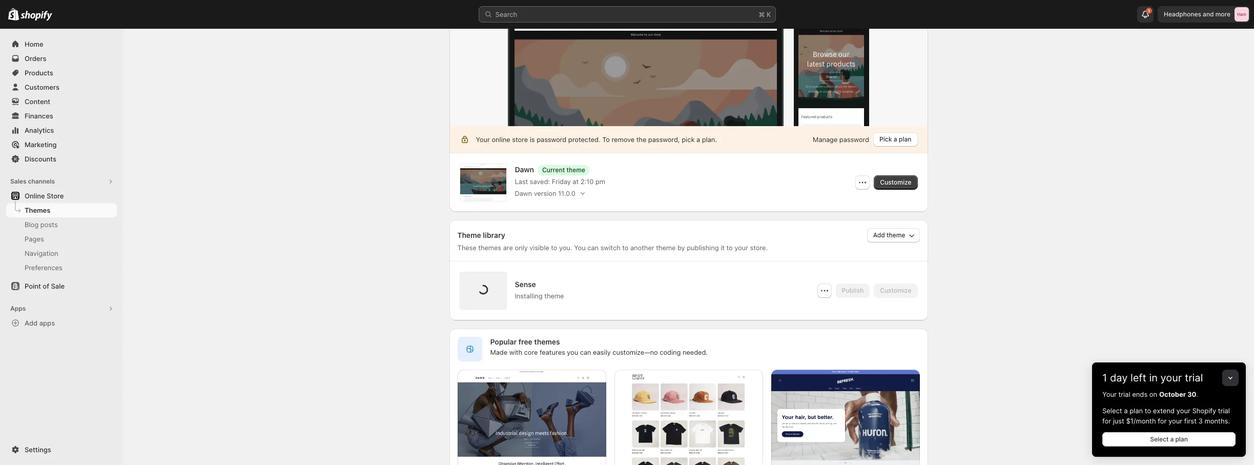 Task type: vqa. For each thing, say whether or not it's contained in the screenshot.
My Store image
no



Task type: describe. For each thing, give the bounding box(es) containing it.
sales channels button
[[6, 174, 117, 189]]

preferences link
[[6, 261, 117, 275]]

a for select a plan
[[1171, 435, 1175, 443]]

2 vertical spatial your
[[1169, 417, 1183, 425]]

your inside dropdown button
[[1161, 372, 1183, 384]]

trial inside dropdown button
[[1186, 372, 1204, 384]]

posts
[[40, 221, 58, 229]]

apps
[[10, 305, 26, 312]]

settings link
[[6, 443, 117, 457]]

finances link
[[6, 109, 117, 123]]

october
[[1160, 390, 1187, 398]]

3
[[1199, 417, 1204, 425]]

online
[[25, 192, 45, 200]]

online store
[[25, 192, 64, 200]]

search
[[496, 10, 518, 18]]

discounts link
[[6, 152, 117, 166]]

shopify image
[[21, 11, 52, 21]]

select a plan to extend your shopify trial for just $1/month for your first 3 months.
[[1103, 407, 1231, 425]]

30
[[1188, 390, 1197, 398]]

point of sale link
[[6, 279, 117, 293]]

navigation link
[[6, 246, 117, 261]]

your
[[1103, 390, 1117, 398]]

products link
[[6, 66, 117, 80]]

your trial ends on october 30 .
[[1103, 390, 1199, 398]]

blog posts link
[[6, 217, 117, 232]]

.
[[1197, 390, 1199, 398]]

select a plan
[[1151, 435, 1189, 443]]

home link
[[6, 37, 117, 51]]

analytics
[[25, 126, 54, 134]]

home
[[25, 40, 43, 48]]

in
[[1150, 372, 1159, 384]]

of
[[43, 282, 49, 290]]

settings
[[25, 446, 51, 454]]

store
[[47, 192, 64, 200]]

1 day left in your trial
[[1103, 372, 1204, 384]]

add apps
[[25, 319, 55, 327]]

pages
[[25, 235, 44, 243]]

left
[[1131, 372, 1147, 384]]

point
[[25, 282, 41, 290]]

select a plan link
[[1103, 432, 1236, 447]]

1 button
[[1138, 6, 1154, 23]]

blog
[[25, 221, 39, 229]]

day
[[1111, 372, 1128, 384]]

first
[[1185, 417, 1197, 425]]

plan for select a plan
[[1176, 435, 1189, 443]]

to
[[1146, 407, 1152, 415]]



Task type: locate. For each thing, give the bounding box(es) containing it.
1 vertical spatial trial
[[1119, 390, 1131, 398]]

customers
[[25, 83, 59, 91]]

2 vertical spatial trial
[[1219, 407, 1231, 415]]

extend
[[1154, 407, 1176, 415]]

select inside select a plan to extend your shopify trial for just $1/month for your first 3 months.
[[1103, 407, 1123, 415]]

1 horizontal spatial a
[[1171, 435, 1175, 443]]

online store link
[[6, 189, 117, 203]]

shopify image
[[8, 8, 19, 21]]

marketing
[[25, 141, 57, 149]]

sales channels
[[10, 177, 55, 185]]

1 left day
[[1103, 372, 1108, 384]]

sale
[[51, 282, 65, 290]]

finances
[[25, 112, 53, 120]]

preferences
[[25, 264, 62, 272]]

select down select a plan to extend your shopify trial for just $1/month for your first 3 months.
[[1151, 435, 1169, 443]]

select up just
[[1103, 407, 1123, 415]]

apps
[[39, 319, 55, 327]]

select for select a plan to extend your shopify trial for just $1/month for your first 3 months.
[[1103, 407, 1123, 415]]

2 for from the left
[[1159, 417, 1167, 425]]

a up just
[[1125, 407, 1129, 415]]

1 vertical spatial plan
[[1176, 435, 1189, 443]]

1 vertical spatial select
[[1151, 435, 1169, 443]]

$1/month
[[1127, 417, 1157, 425]]

your up october
[[1161, 372, 1183, 384]]

products
[[25, 69, 53, 77]]

0 vertical spatial your
[[1161, 372, 1183, 384]]

your left first
[[1169, 417, 1183, 425]]

themes
[[25, 206, 50, 214]]

1 day left in your trial element
[[1093, 389, 1247, 457]]

1 for 1
[[1149, 8, 1151, 13]]

⌘
[[759, 10, 765, 18]]

0 horizontal spatial for
[[1103, 417, 1112, 425]]

1 vertical spatial a
[[1171, 435, 1175, 443]]

1 day left in your trial button
[[1093, 363, 1247, 384]]

customers link
[[6, 80, 117, 94]]

1 vertical spatial 1
[[1103, 372, 1108, 384]]

0 horizontal spatial trial
[[1119, 390, 1131, 398]]

trial up the months. on the bottom of page
[[1219, 407, 1231, 415]]

1
[[1149, 8, 1151, 13], [1103, 372, 1108, 384]]

plan inside select a plan to extend your shopify trial for just $1/month for your first 3 months.
[[1130, 407, 1144, 415]]

on
[[1150, 390, 1158, 398]]

discounts
[[25, 155, 56, 163]]

for
[[1103, 417, 1112, 425], [1159, 417, 1167, 425]]

1 for 1 day left in your trial
[[1103, 372, 1108, 384]]

your up first
[[1177, 407, 1191, 415]]

0 vertical spatial select
[[1103, 407, 1123, 415]]

and
[[1204, 10, 1215, 18]]

1 horizontal spatial plan
[[1176, 435, 1189, 443]]

2 horizontal spatial trial
[[1219, 407, 1231, 415]]

point of sale
[[25, 282, 65, 290]]

1 vertical spatial your
[[1177, 407, 1191, 415]]

plan down first
[[1176, 435, 1189, 443]]

ends
[[1133, 390, 1148, 398]]

plan
[[1130, 407, 1144, 415], [1176, 435, 1189, 443]]

channels
[[28, 177, 55, 185]]

apps button
[[6, 302, 117, 316]]

headphones and more image
[[1235, 7, 1250, 22]]

marketing link
[[6, 137, 117, 152]]

plan up $1/month
[[1130, 407, 1144, 415]]

0 vertical spatial trial
[[1186, 372, 1204, 384]]

trial up 30
[[1186, 372, 1204, 384]]

pages link
[[6, 232, 117, 246]]

headphones
[[1165, 10, 1202, 18]]

a
[[1125, 407, 1129, 415], [1171, 435, 1175, 443]]

a down select a plan to extend your shopify trial for just $1/month for your first 3 months.
[[1171, 435, 1175, 443]]

0 vertical spatial plan
[[1130, 407, 1144, 415]]

for left just
[[1103, 417, 1112, 425]]

orders link
[[6, 51, 117, 66]]

add apps button
[[6, 316, 117, 330]]

select for select a plan
[[1151, 435, 1169, 443]]

1 horizontal spatial trial
[[1186, 372, 1204, 384]]

0 vertical spatial a
[[1125, 407, 1129, 415]]

analytics link
[[6, 123, 117, 137]]

themes link
[[6, 203, 117, 217]]

just
[[1114, 417, 1125, 425]]

shopify
[[1193, 407, 1217, 415]]

a for select a plan to extend your shopify trial for just $1/month for your first 3 months.
[[1125, 407, 1129, 415]]

select
[[1103, 407, 1123, 415], [1151, 435, 1169, 443]]

0 horizontal spatial 1
[[1103, 372, 1108, 384]]

trial
[[1186, 372, 1204, 384], [1119, 390, 1131, 398], [1219, 407, 1231, 415]]

content
[[25, 97, 50, 106]]

k
[[767, 10, 772, 18]]

headphones and more
[[1165, 10, 1231, 18]]

1 horizontal spatial for
[[1159, 417, 1167, 425]]

0 horizontal spatial plan
[[1130, 407, 1144, 415]]

1 for from the left
[[1103, 417, 1112, 425]]

0 vertical spatial 1
[[1149, 8, 1151, 13]]

navigation
[[25, 249, 58, 257]]

a inside select a plan to extend your shopify trial for just $1/month for your first 3 months.
[[1125, 407, 1129, 415]]

point of sale button
[[0, 279, 123, 293]]

1 horizontal spatial select
[[1151, 435, 1169, 443]]

your
[[1161, 372, 1183, 384], [1177, 407, 1191, 415], [1169, 417, 1183, 425]]

blog posts
[[25, 221, 58, 229]]

add
[[25, 319, 38, 327]]

0 horizontal spatial select
[[1103, 407, 1123, 415]]

more
[[1216, 10, 1231, 18]]

1 left headphones at the right of page
[[1149, 8, 1151, 13]]

trial inside select a plan to extend your shopify trial for just $1/month for your first 3 months.
[[1219, 407, 1231, 415]]

sales
[[10, 177, 26, 185]]

1 horizontal spatial 1
[[1149, 8, 1151, 13]]

orders
[[25, 54, 46, 63]]

months.
[[1205, 417, 1231, 425]]

0 horizontal spatial a
[[1125, 407, 1129, 415]]

trial right "your"
[[1119, 390, 1131, 398]]

content link
[[6, 94, 117, 109]]

⌘ k
[[759, 10, 772, 18]]

plan for select a plan to extend your shopify trial for just $1/month for your first 3 months.
[[1130, 407, 1144, 415]]

for down extend
[[1159, 417, 1167, 425]]



